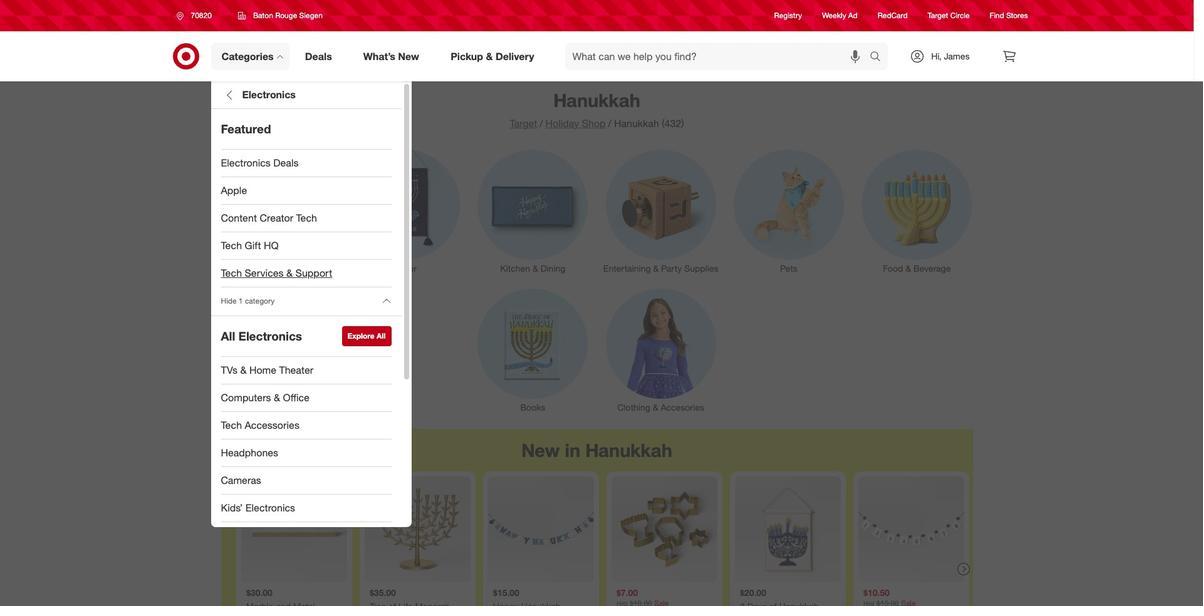 Task type: vqa. For each thing, say whether or not it's contained in the screenshot.
Seat Dimensions: 19.7 Inches [W], 21.5 Inches [D], & 18.5 Inches [floor to seat top]
no



Task type: locate. For each thing, give the bounding box(es) containing it.
accesories
[[661, 403, 705, 413]]

electronics deals link
[[211, 150, 402, 177]]

gift
[[245, 240, 261, 252]]

target left the holiday
[[510, 117, 537, 130]]

hide
[[221, 297, 237, 306]]

0 horizontal spatial all
[[221, 329, 235, 344]]

pets
[[781, 263, 798, 274]]

tech services & support
[[221, 267, 332, 280]]

$35.00
[[370, 588, 396, 599]]

food & beverage
[[883, 263, 951, 274]]

holiday
[[546, 117, 579, 130]]

kitchen
[[500, 263, 530, 274]]

weekly ad
[[823, 11, 858, 20]]

tech for tech accessories
[[221, 419, 242, 432]]

headphones
[[221, 447, 278, 460]]

1 horizontal spatial /
[[608, 117, 612, 130]]

baton
[[253, 11, 273, 20]]

entertaining & party supplies link
[[597, 147, 725, 275]]

target left circle in the right of the page
[[928, 11, 949, 20]]

$10.50
[[864, 588, 890, 599]]

& for clothing
[[653, 403, 659, 413]]

hanukkah down clothing
[[586, 440, 673, 462]]

0 horizontal spatial target
[[510, 117, 537, 130]]

$10.50 link
[[859, 477, 964, 607]]

& left candles
[[278, 263, 283, 274]]

& for menorahs
[[278, 263, 283, 274]]

tech down apple link
[[296, 212, 317, 224]]

support
[[296, 267, 332, 280]]

0 horizontal spatial /
[[540, 117, 543, 130]]

electronics up apple
[[221, 157, 271, 169]]

hanukkah up shop
[[554, 89, 641, 112]]

target circle link
[[928, 10, 970, 21]]

kitchen & dining
[[500, 263, 566, 274]]

& left office
[[274, 392, 280, 404]]

explore all link
[[342, 327, 392, 347]]

& for entertaining
[[653, 263, 659, 274]]

& for food
[[906, 263, 912, 274]]

decor link
[[341, 147, 469, 275]]

& for pickup
[[486, 50, 493, 62]]

baton rouge siegen button
[[230, 4, 331, 27]]

& right pickup
[[486, 50, 493, 62]]

tech accessories link
[[211, 413, 402, 440]]

1 horizontal spatial new
[[522, 440, 560, 462]]

delivery
[[496, 50, 534, 62]]

what's
[[363, 50, 396, 62]]

& right food
[[906, 263, 912, 274]]

pickup & delivery
[[451, 50, 534, 62]]

what's new link
[[353, 43, 435, 70]]

stores
[[1007, 11, 1028, 20]]

tech accessories
[[221, 419, 300, 432]]

explore all
[[348, 332, 386, 341]]

/ right target link
[[540, 117, 543, 130]]

tech inside 'link'
[[221, 267, 242, 280]]

&
[[486, 50, 493, 62], [278, 263, 283, 274], [533, 263, 538, 274], [653, 263, 659, 274], [906, 263, 912, 274], [286, 267, 293, 280], [240, 364, 247, 377], [274, 392, 280, 404], [653, 403, 659, 413]]

pickup
[[451, 50, 483, 62]]

2 vertical spatial hanukkah
[[586, 440, 673, 462]]

1 vertical spatial deals
[[273, 157, 299, 169]]

food & beverage link
[[853, 147, 981, 275]]

apple
[[221, 184, 247, 197]]

registry
[[775, 11, 802, 20]]

0 vertical spatial deals
[[305, 50, 332, 62]]

deals link
[[294, 43, 348, 70]]

pickup & delivery link
[[440, 43, 550, 70]]

all right explore
[[377, 332, 386, 341]]

category
[[245, 297, 275, 306]]

party
[[661, 263, 682, 274]]

6pc hanukkah cookie cutter set - threshold™ image
[[612, 477, 717, 583]]

1 / from the left
[[540, 117, 543, 130]]

all up tvs
[[221, 329, 235, 344]]

theater
[[279, 364, 314, 377]]

/ right shop
[[608, 117, 612, 130]]

& right tvs
[[240, 364, 247, 377]]

computers & office
[[221, 392, 310, 404]]

marble and metal menorah holder gold - threshold™ image
[[241, 477, 347, 583]]

0 horizontal spatial deals
[[273, 157, 299, 169]]

& left dining
[[533, 263, 538, 274]]

8 days of hanukkah garland - threshold™ image
[[859, 477, 964, 583]]

& right clothing
[[653, 403, 659, 413]]

electronics
[[242, 88, 296, 101], [221, 157, 271, 169], [239, 329, 302, 344], [246, 502, 295, 515]]

1 vertical spatial new
[[522, 440, 560, 462]]

70820 button
[[168, 4, 225, 27]]

0 vertical spatial target
[[928, 11, 949, 20]]

hanukkah inside carousel region
[[586, 440, 673, 462]]

0 horizontal spatial new
[[398, 50, 419, 62]]

candles
[[286, 263, 318, 274]]

weekly ad link
[[823, 10, 858, 21]]

redcard
[[878, 11, 908, 20]]

0 vertical spatial hanukkah
[[554, 89, 641, 112]]

0 vertical spatial new
[[398, 50, 419, 62]]

deals down siegen
[[305, 50, 332, 62]]

tech down computers
[[221, 419, 242, 432]]

tech left gift
[[221, 240, 242, 252]]

kids' electronics
[[221, 502, 295, 515]]

target
[[928, 11, 949, 20], [510, 117, 537, 130]]

hanukkah left (432)
[[614, 117, 659, 130]]

deals inside 'link'
[[273, 157, 299, 169]]

hanukkah
[[554, 89, 641, 112], [614, 117, 659, 130], [586, 440, 673, 462]]

tree of life menorah gold - threshold™ image
[[365, 477, 470, 583]]

rouge
[[275, 11, 297, 20]]

new left in on the left of the page
[[522, 440, 560, 462]]

books link
[[469, 287, 597, 414]]

tech for tech gift hq
[[221, 240, 242, 252]]

new inside "link"
[[398, 50, 419, 62]]

tech
[[296, 212, 317, 224], [221, 240, 242, 252], [221, 267, 242, 280], [221, 419, 242, 432]]

deals up apple link
[[273, 157, 299, 169]]

tech up hide
[[221, 267, 242, 280]]

electronics inside 'link'
[[221, 157, 271, 169]]

search
[[865, 51, 895, 64]]

content
[[221, 212, 257, 224]]

new right what's
[[398, 50, 419, 62]]

deals
[[305, 50, 332, 62], [273, 157, 299, 169]]

hi, james
[[932, 51, 970, 61]]

entertaining & party supplies
[[604, 263, 719, 274]]

beverage
[[914, 263, 951, 274]]

clothing
[[618, 403, 651, 413]]

food
[[883, 263, 904, 274]]

tech gift hq
[[221, 240, 279, 252]]

1 horizontal spatial target
[[928, 11, 949, 20]]

& left party
[[653, 263, 659, 274]]

$35.00 link
[[365, 477, 470, 607]]

1 vertical spatial target
[[510, 117, 537, 130]]



Task type: describe. For each thing, give the bounding box(es) containing it.
creator
[[260, 212, 293, 224]]

categories link
[[211, 43, 289, 70]]

8 days of hanukkah interactive wall hanging - threshold™ image
[[735, 477, 841, 583]]

2 / from the left
[[608, 117, 612, 130]]

all electronics
[[221, 329, 302, 344]]

tech for tech services & support
[[221, 267, 242, 280]]

redcard link
[[878, 10, 908, 21]]

& for computers
[[274, 392, 280, 404]]

pets link
[[725, 147, 853, 275]]

tech inside "link"
[[296, 212, 317, 224]]

find stores
[[990, 11, 1028, 20]]

kids'
[[221, 502, 243, 515]]

What can we help you find? suggestions appear below search field
[[565, 43, 873, 70]]

hanukkah target / holiday shop / hanukkah (432)
[[510, 89, 684, 130]]

baton rouge siegen
[[253, 11, 323, 20]]

tvs & home theater
[[221, 364, 314, 377]]

accessories
[[245, 419, 300, 432]]

home
[[249, 364, 276, 377]]

target circle
[[928, 11, 970, 20]]

cameras
[[221, 475, 261, 487]]

content creator tech
[[221, 212, 317, 224]]

(432)
[[662, 117, 684, 130]]

headphones link
[[211, 440, 402, 468]]

tech services & support link
[[211, 260, 402, 288]]

cameras link
[[211, 468, 402, 495]]

electronics up tvs & home theater
[[239, 329, 302, 344]]

featured
[[221, 122, 271, 136]]

james
[[944, 51, 970, 61]]

dining
[[541, 263, 566, 274]]

ad
[[849, 11, 858, 20]]

$15.00
[[493, 588, 519, 599]]

tvs
[[221, 364, 238, 377]]

& for kitchen
[[533, 263, 538, 274]]

menorahs & candles link
[[213, 147, 341, 275]]

weekly
[[823, 11, 847, 20]]

kids' electronics link
[[211, 495, 402, 523]]

hide 1 category button
[[211, 288, 402, 315]]

& for tvs
[[240, 364, 247, 377]]

happy hanukkah garland - threshold™ image
[[488, 477, 594, 583]]

entertaining
[[604, 263, 651, 274]]

$7.00 link
[[612, 477, 717, 607]]

in
[[565, 440, 581, 462]]

$7.00
[[617, 588, 638, 599]]

office
[[283, 392, 310, 404]]

menorahs
[[236, 263, 275, 274]]

kitchen & dining link
[[469, 147, 597, 275]]

1 horizontal spatial deals
[[305, 50, 332, 62]]

target inside 'hanukkah target / holiday shop / hanukkah (432)'
[[510, 117, 537, 130]]

electronics up featured
[[242, 88, 296, 101]]

categories
[[222, 50, 274, 62]]

services
[[245, 267, 284, 280]]

computers & office link
[[211, 385, 402, 413]]

supplies
[[685, 263, 719, 274]]

$30.00 link
[[241, 477, 347, 607]]

& left support
[[286, 267, 293, 280]]

electronics deals
[[221, 157, 299, 169]]

$30.00
[[246, 588, 272, 599]]

1
[[239, 297, 243, 306]]

new in hanukkah
[[522, 440, 673, 462]]

electronics right 'kids''
[[246, 502, 295, 515]]

target link
[[510, 117, 537, 130]]

apple link
[[211, 177, 402, 205]]

$20.00
[[740, 588, 766, 599]]

computers
[[221, 392, 271, 404]]

$20.00 link
[[735, 477, 841, 607]]

circle
[[951, 11, 970, 20]]

find
[[990, 11, 1005, 20]]

registry link
[[775, 10, 802, 21]]

clothing & accesories
[[618, 403, 705, 413]]

tvs & home theater link
[[211, 357, 402, 385]]

holiday shop link
[[546, 117, 606, 130]]

70820
[[191, 11, 212, 20]]

1 horizontal spatial all
[[377, 332, 386, 341]]

hide 1 category
[[221, 297, 275, 306]]

decor
[[393, 263, 417, 274]]

1 vertical spatial hanukkah
[[614, 117, 659, 130]]

shop
[[582, 117, 606, 130]]

explore
[[348, 332, 375, 341]]

hq
[[264, 240, 279, 252]]

carousel region
[[221, 429, 973, 607]]

menorahs & candles
[[236, 263, 318, 274]]

content creator tech link
[[211, 205, 402, 233]]

find stores link
[[990, 10, 1028, 21]]

$15.00 link
[[488, 477, 594, 607]]

search button
[[865, 43, 895, 73]]

new inside carousel region
[[522, 440, 560, 462]]



